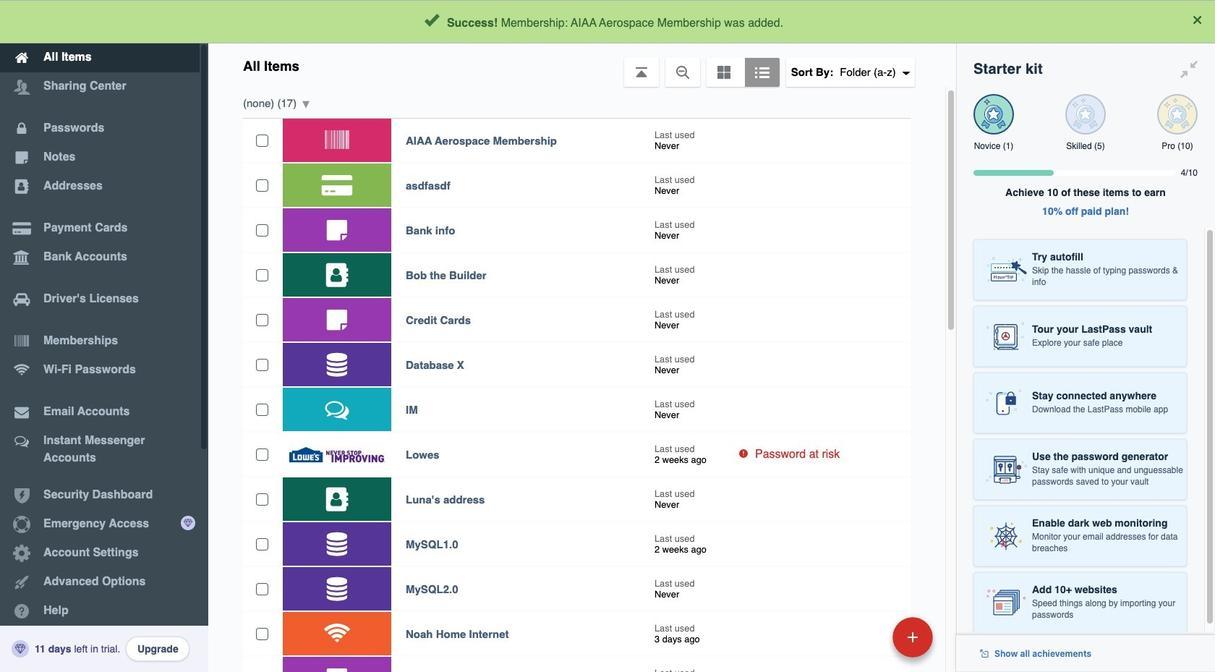 Task type: describe. For each thing, give the bounding box(es) containing it.
vault options navigation
[[208, 43, 957, 87]]

search my vault text field
[[343, 6, 921, 38]]

main navigation navigation
[[0, 0, 208, 672]]

Search search field
[[343, 6, 921, 38]]



Task type: vqa. For each thing, say whether or not it's contained in the screenshot.
NEW ITEM icon
no



Task type: locate. For each thing, give the bounding box(es) containing it.
new item navigation
[[794, 613, 942, 672]]

new item element
[[794, 617, 939, 658]]

alert
[[0, 0, 1216, 43]]



